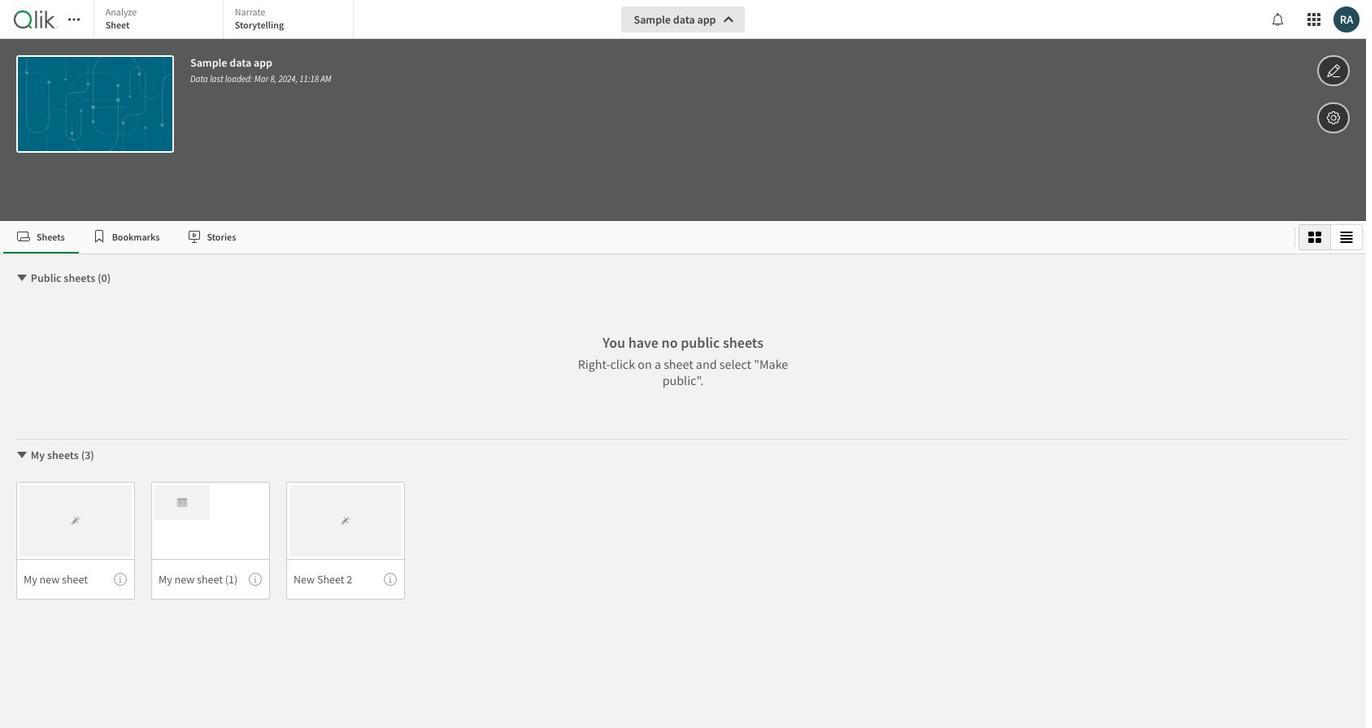 Task type: locate. For each thing, give the bounding box(es) containing it.
tooltip for my new sheet (1) sheet is selected. press the spacebar or enter key to open my new sheet (1) sheet. use the right and left arrow keys to navigate. element 'menu item'
[[249, 573, 262, 586]]

1 vertical spatial collapse image
[[15, 449, 28, 462]]

2 horizontal spatial menu item
[[286, 559, 405, 600]]

tooltip inside my new sheet sheet is selected. press the spacebar or enter key to open my new sheet sheet. use the right and left arrow keys to navigate. element
[[114, 573, 127, 586]]

tooltip inside my new sheet (1) sheet is selected. press the spacebar or enter key to open my new sheet (1) sheet. use the right and left arrow keys to navigate. element
[[249, 573, 262, 586]]

application
[[0, 0, 1366, 729]]

2 menu item from the left
[[151, 559, 270, 600]]

1 vertical spatial tab list
[[3, 221, 1288, 254]]

tooltip inside new sheet 2 sheet is selected. press the spacebar or enter key to open new sheet 2 sheet. use the right and left arrow keys to navigate. element
[[384, 573, 397, 586]]

0 vertical spatial tab list
[[93, 0, 358, 41]]

0 horizontal spatial tooltip
[[114, 573, 127, 586]]

0 horizontal spatial menu item
[[16, 559, 135, 600]]

2 tooltip from the left
[[249, 573, 262, 586]]

app options image
[[1326, 108, 1341, 128]]

tooltip
[[114, 573, 127, 586], [249, 573, 262, 586], [384, 573, 397, 586]]

group
[[1299, 224, 1363, 250]]

1 tooltip from the left
[[114, 573, 127, 586]]

collapse image
[[15, 272, 28, 285], [15, 449, 28, 462]]

menu item
[[16, 559, 135, 600], [151, 559, 270, 600], [286, 559, 405, 600]]

1 horizontal spatial menu item
[[151, 559, 270, 600]]

2 horizontal spatial tooltip
[[384, 573, 397, 586]]

3 tooltip from the left
[[384, 573, 397, 586]]

0 vertical spatial collapse image
[[15, 272, 28, 285]]

tab list
[[93, 0, 358, 41], [3, 221, 1288, 254]]

3 menu item from the left
[[286, 559, 405, 600]]

toolbar
[[0, 0, 1366, 221]]

1 menu item from the left
[[16, 559, 135, 600]]

menu item for my new sheet sheet is selected. press the spacebar or enter key to open my new sheet sheet. use the right and left arrow keys to navigate. element
[[16, 559, 135, 600]]

1 horizontal spatial tooltip
[[249, 573, 262, 586]]



Task type: vqa. For each thing, say whether or not it's contained in the screenshot.
third tooltip from the right
yes



Task type: describe. For each thing, give the bounding box(es) containing it.
menu item for new sheet 2 sheet is selected. press the spacebar or enter key to open new sheet 2 sheet. use the right and left arrow keys to navigate. element
[[286, 559, 405, 600]]

list view image
[[1340, 231, 1353, 244]]

tooltip for 'menu item' related to my new sheet sheet is selected. press the spacebar or enter key to open my new sheet sheet. use the right and left arrow keys to navigate. element
[[114, 573, 127, 586]]

menu item for my new sheet (1) sheet is selected. press the spacebar or enter key to open my new sheet (1) sheet. use the right and left arrow keys to navigate. element
[[151, 559, 270, 600]]

my new sheet (1) sheet is selected. press the spacebar or enter key to open my new sheet (1) sheet. use the right and left arrow keys to navigate. element
[[151, 482, 270, 600]]

grid view image
[[1308, 231, 1321, 244]]

2 collapse image from the top
[[15, 449, 28, 462]]

new sheet 2 sheet is selected. press the spacebar or enter key to open new sheet 2 sheet. use the right and left arrow keys to navigate. element
[[286, 482, 405, 600]]

1 collapse image from the top
[[15, 272, 28, 285]]

tooltip for 'menu item' corresponding to new sheet 2 sheet is selected. press the spacebar or enter key to open new sheet 2 sheet. use the right and left arrow keys to navigate. element
[[384, 573, 397, 586]]

edit image
[[1326, 61, 1341, 81]]

my new sheet sheet is selected. press the spacebar or enter key to open my new sheet sheet. use the right and left arrow keys to navigate. element
[[16, 482, 135, 600]]



